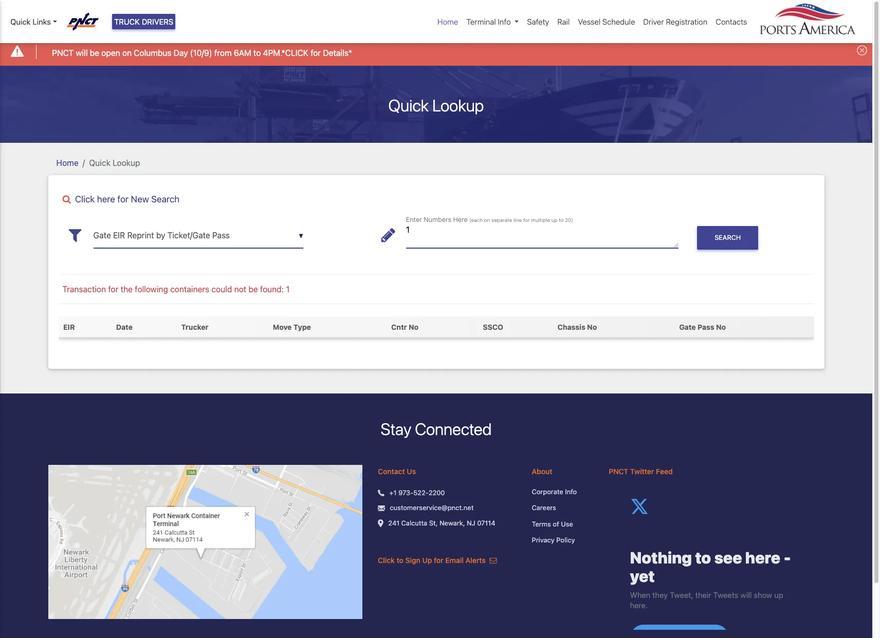 Task type: describe. For each thing, give the bounding box(es) containing it.
+1 973-522-2200 link
[[389, 488, 445, 498]]

241
[[388, 519, 400, 527]]

0 horizontal spatial home
[[56, 158, 78, 167]]

calcutta
[[401, 519, 427, 527]]

1 text field
[[406, 223, 679, 248]]

from
[[214, 48, 232, 57]]

terminal
[[467, 17, 496, 26]]

for inside enter numbers here (each on separate line for multiple up to 20)
[[523, 217, 530, 223]]

transaction
[[62, 285, 106, 294]]

newark,
[[440, 519, 465, 527]]

found:
[[260, 285, 284, 294]]

search button
[[697, 226, 759, 250]]

search inside button
[[715, 234, 741, 242]]

new
[[131, 194, 149, 204]]

contacts
[[716, 17, 747, 26]]

to for 4pm.*click
[[253, 48, 261, 57]]

quick links
[[10, 17, 51, 26]]

click here for new search
[[75, 194, 180, 204]]

truck drivers link
[[112, 14, 176, 30]]

driver
[[643, 17, 664, 26]]

1 vertical spatial lookup
[[113, 158, 140, 167]]

2200
[[429, 489, 445, 497]]

3 no from the left
[[716, 323, 726, 332]]

info for terminal info
[[498, 17, 511, 26]]

1 horizontal spatial quick lookup
[[389, 95, 484, 115]]

enter
[[406, 215, 422, 223]]

pnct will be open on columbus day (10/9) from 6am to 4pm.*click for details* link
[[52, 47, 352, 59]]

(each
[[470, 217, 483, 223]]

chassis
[[558, 323, 586, 332]]

terms
[[532, 520, 551, 528]]

cntr no
[[391, 323, 419, 332]]

trucker
[[181, 323, 209, 332]]

quick links link
[[10, 16, 57, 27]]

+1
[[389, 489, 397, 497]]

could
[[211, 285, 232, 294]]

up
[[422, 556, 432, 565]]

on for columbus
[[122, 48, 132, 57]]

+1 973-522-2200
[[389, 489, 445, 497]]

open
[[101, 48, 120, 57]]

07114
[[477, 519, 495, 527]]

1 horizontal spatial home link
[[433, 12, 462, 32]]

vessel
[[578, 17, 601, 26]]

pnct will be open on columbus day (10/9) from 6am to 4pm.*click for details*
[[52, 48, 352, 57]]

st,
[[429, 519, 438, 527]]

move
[[273, 323, 292, 332]]

enter numbers here (each on separate line for multiple up to 20)
[[406, 215, 573, 223]]

safety
[[527, 17, 549, 26]]

contact
[[378, 467, 405, 476]]

privacy policy
[[532, 536, 575, 545]]

1 horizontal spatial home
[[438, 17, 458, 26]]

terms of use
[[532, 520, 573, 528]]

careers
[[532, 504, 556, 512]]

rail
[[558, 17, 570, 26]]

be inside alert
[[90, 48, 99, 57]]

gate
[[679, 323, 696, 332]]

about
[[532, 467, 553, 476]]

connected
[[415, 420, 492, 439]]

for right up on the left
[[434, 556, 444, 565]]

columbus
[[134, 48, 171, 57]]

corporate info link
[[532, 487, 594, 497]]

transaction for the following containers could not be found: 1
[[62, 285, 290, 294]]

us
[[407, 467, 416, 476]]

no for chassis no
[[587, 323, 597, 332]]

973-
[[399, 489, 414, 497]]

links
[[33, 17, 51, 26]]

6am
[[234, 48, 251, 57]]

contact us
[[378, 467, 416, 476]]

driver registration link
[[639, 12, 712, 32]]

20)
[[565, 217, 573, 223]]

click here for new search link
[[58, 194, 814, 205]]

envelope o image
[[490, 557, 497, 564]]

terminal info
[[467, 17, 511, 26]]

truck drivers
[[114, 17, 173, 26]]

the
[[121, 285, 133, 294]]

here
[[453, 215, 468, 223]]

search image
[[62, 195, 71, 204]]

terms of use link
[[532, 520, 594, 530]]

gate pass no
[[679, 323, 726, 332]]

date
[[116, 323, 133, 332]]

corporate info
[[532, 488, 577, 496]]

pnct for pnct will be open on columbus day (10/9) from 6am to 4pm.*click for details*
[[52, 48, 74, 57]]

numbers
[[424, 215, 452, 223]]

stay
[[381, 420, 411, 439]]

containers
[[170, 285, 209, 294]]

1 vertical spatial home link
[[56, 158, 78, 167]]

241 calcutta st, newark, nj 07114
[[388, 519, 495, 527]]

customerservice@pnct.net link
[[390, 504, 474, 514]]

stay connected
[[381, 420, 492, 439]]

alerts
[[466, 556, 486, 565]]

privacy policy link
[[532, 536, 594, 546]]

pnct for pnct twitter feed
[[609, 467, 628, 476]]

241 calcutta st, newark, nj 07114 link
[[388, 519, 495, 529]]



Task type: vqa. For each thing, say whether or not it's contained in the screenshot.
topmost analytics
no



Task type: locate. For each thing, give the bounding box(es) containing it.
2 no from the left
[[587, 323, 597, 332]]

pnct inside alert
[[52, 48, 74, 57]]

home link
[[433, 12, 462, 32], [56, 158, 78, 167]]

on right open at the left top of page
[[122, 48, 132, 57]]

4pm.*click
[[263, 48, 308, 57]]

1 vertical spatial quick lookup
[[89, 158, 140, 167]]

pnct
[[52, 48, 74, 57], [609, 467, 628, 476]]

0 horizontal spatial click
[[75, 194, 95, 204]]

1 vertical spatial click
[[378, 556, 395, 565]]

corporate
[[532, 488, 563, 496]]

chassis no
[[558, 323, 597, 332]]

terminal info link
[[462, 12, 523, 32]]

1 vertical spatial search
[[715, 234, 741, 242]]

0 vertical spatial search
[[151, 194, 180, 204]]

customerservice@pnct.net
[[390, 504, 474, 512]]

1 horizontal spatial click
[[378, 556, 395, 565]]

no
[[409, 323, 419, 332], [587, 323, 597, 332], [716, 323, 726, 332]]

sign
[[405, 556, 421, 565]]

1 horizontal spatial to
[[397, 556, 404, 565]]

not
[[234, 285, 246, 294]]

1 vertical spatial pnct
[[609, 467, 628, 476]]

click left the sign
[[378, 556, 395, 565]]

1 vertical spatial home
[[56, 158, 78, 167]]

to right up at the right top of page
[[559, 217, 564, 223]]

1 vertical spatial to
[[559, 217, 564, 223]]

(10/9)
[[190, 48, 212, 57]]

0 vertical spatial be
[[90, 48, 99, 57]]

1 no from the left
[[409, 323, 419, 332]]

2 horizontal spatial to
[[559, 217, 564, 223]]

0 vertical spatial info
[[498, 17, 511, 26]]

for right here
[[117, 194, 129, 204]]

type
[[294, 323, 311, 332]]

no right chassis
[[587, 323, 597, 332]]

quick
[[10, 17, 31, 26], [389, 95, 429, 115], [89, 158, 111, 167]]

multiple
[[531, 217, 550, 223]]

eir
[[63, 323, 75, 332]]

on for separate
[[484, 217, 490, 223]]

following
[[135, 285, 168, 294]]

pass
[[698, 323, 715, 332]]

line
[[514, 217, 522, 223]]

2 horizontal spatial quick
[[389, 95, 429, 115]]

0 vertical spatial on
[[122, 48, 132, 57]]

0 horizontal spatial search
[[151, 194, 180, 204]]

click to sign up for email alerts link
[[378, 556, 497, 565]]

ssco
[[483, 323, 503, 332]]

for left details*
[[311, 48, 321, 57]]

safety link
[[523, 12, 553, 32]]

rail link
[[553, 12, 574, 32]]

policy
[[557, 536, 575, 545]]

be right will
[[90, 48, 99, 57]]

vessel schedule
[[578, 17, 635, 26]]

be right not
[[249, 285, 258, 294]]

1 vertical spatial info
[[565, 488, 577, 496]]

careers link
[[532, 504, 594, 514]]

home up pnct will be open on columbus day (10/9) from 6am to 4pm.*click for details* alert
[[438, 17, 458, 26]]

0 horizontal spatial on
[[122, 48, 132, 57]]

email
[[445, 556, 464, 565]]

pnct will be open on columbus day (10/9) from 6am to 4pm.*click for details* alert
[[0, 38, 873, 66]]

0 vertical spatial pnct
[[52, 48, 74, 57]]

to
[[253, 48, 261, 57], [559, 217, 564, 223], [397, 556, 404, 565]]

registration
[[666, 17, 708, 26]]

to inside enter numbers here (each on separate line for multiple up to 20)
[[559, 217, 564, 223]]

pnct left will
[[52, 48, 74, 57]]

0 vertical spatial lookup
[[432, 95, 484, 115]]

day
[[174, 48, 188, 57]]

1 horizontal spatial no
[[587, 323, 597, 332]]

2 vertical spatial quick
[[89, 158, 111, 167]]

on inside enter numbers here (each on separate line for multiple up to 20)
[[484, 217, 490, 223]]

1 vertical spatial be
[[249, 285, 258, 294]]

driver registration
[[643, 17, 708, 26]]

lookup
[[432, 95, 484, 115], [113, 158, 140, 167]]

▼
[[299, 232, 303, 240]]

2 horizontal spatial no
[[716, 323, 726, 332]]

home
[[438, 17, 458, 26], [56, 158, 78, 167]]

0 vertical spatial click
[[75, 194, 95, 204]]

info
[[498, 17, 511, 26], [565, 488, 577, 496]]

no for cntr no
[[409, 323, 419, 332]]

drivers
[[142, 17, 173, 26]]

info for corporate info
[[565, 488, 577, 496]]

0 horizontal spatial to
[[253, 48, 261, 57]]

0 vertical spatial quick lookup
[[389, 95, 484, 115]]

to for 20)
[[559, 217, 564, 223]]

twitter
[[630, 467, 654, 476]]

0 horizontal spatial info
[[498, 17, 511, 26]]

home up search image
[[56, 158, 78, 167]]

click for click here for new search
[[75, 194, 95, 204]]

on right (each
[[484, 217, 490, 223]]

0 horizontal spatial quick
[[10, 17, 31, 26]]

for left the on the left of page
[[108, 285, 118, 294]]

to left the sign
[[397, 556, 404, 565]]

privacy
[[532, 536, 555, 545]]

home link up pnct will be open on columbus day (10/9) from 6am to 4pm.*click for details* alert
[[433, 12, 462, 32]]

1 vertical spatial quick
[[389, 95, 429, 115]]

for
[[311, 48, 321, 57], [117, 194, 129, 204], [523, 217, 530, 223], [108, 285, 118, 294], [434, 556, 444, 565]]

close image
[[857, 45, 867, 56]]

0 horizontal spatial lookup
[[113, 158, 140, 167]]

separate
[[492, 217, 512, 223]]

use
[[561, 520, 573, 528]]

no right pass
[[716, 323, 726, 332]]

1
[[286, 285, 290, 294]]

will
[[76, 48, 88, 57]]

schedule
[[603, 17, 635, 26]]

0 horizontal spatial be
[[90, 48, 99, 57]]

truck
[[114, 17, 140, 26]]

be
[[90, 48, 99, 57], [249, 285, 258, 294]]

contacts link
[[712, 12, 752, 32]]

2 vertical spatial to
[[397, 556, 404, 565]]

pnct twitter feed
[[609, 467, 673, 476]]

up
[[552, 217, 558, 223]]

click right search image
[[75, 194, 95, 204]]

0 horizontal spatial no
[[409, 323, 419, 332]]

0 horizontal spatial home link
[[56, 158, 78, 167]]

0 vertical spatial quick
[[10, 17, 31, 26]]

1 vertical spatial on
[[484, 217, 490, 223]]

522-
[[414, 489, 429, 497]]

click to sign up for email alerts
[[378, 556, 488, 565]]

to right 6am
[[253, 48, 261, 57]]

1 horizontal spatial quick
[[89, 158, 111, 167]]

1 horizontal spatial pnct
[[609, 467, 628, 476]]

info up careers link
[[565, 488, 577, 496]]

for inside click here for new search link
[[117, 194, 129, 204]]

info right terminal
[[498, 17, 511, 26]]

details*
[[323, 48, 352, 57]]

feed
[[656, 467, 673, 476]]

for right line at the right top of page
[[523, 217, 530, 223]]

None text field
[[93, 223, 303, 248]]

0 vertical spatial to
[[253, 48, 261, 57]]

click for click to sign up for email alerts
[[378, 556, 395, 565]]

on inside the pnct will be open on columbus day (10/9) from 6am to 4pm.*click for details* link
[[122, 48, 132, 57]]

here
[[97, 194, 115, 204]]

to inside alert
[[253, 48, 261, 57]]

1 horizontal spatial info
[[565, 488, 577, 496]]

pnct left twitter
[[609, 467, 628, 476]]

no right the cntr
[[409, 323, 419, 332]]

home link up search image
[[56, 158, 78, 167]]

1 horizontal spatial on
[[484, 217, 490, 223]]

0 horizontal spatial pnct
[[52, 48, 74, 57]]

nj
[[467, 519, 475, 527]]

of
[[553, 520, 559, 528]]

0 vertical spatial home link
[[433, 12, 462, 32]]

on
[[122, 48, 132, 57], [484, 217, 490, 223]]

move type
[[273, 323, 311, 332]]

0 vertical spatial home
[[438, 17, 458, 26]]

for inside the pnct will be open on columbus day (10/9) from 6am to 4pm.*click for details* link
[[311, 48, 321, 57]]

search
[[151, 194, 180, 204], [715, 234, 741, 242]]

vessel schedule link
[[574, 12, 639, 32]]

1 horizontal spatial lookup
[[432, 95, 484, 115]]

1 horizontal spatial be
[[249, 285, 258, 294]]

0 horizontal spatial quick lookup
[[89, 158, 140, 167]]

1 horizontal spatial search
[[715, 234, 741, 242]]



